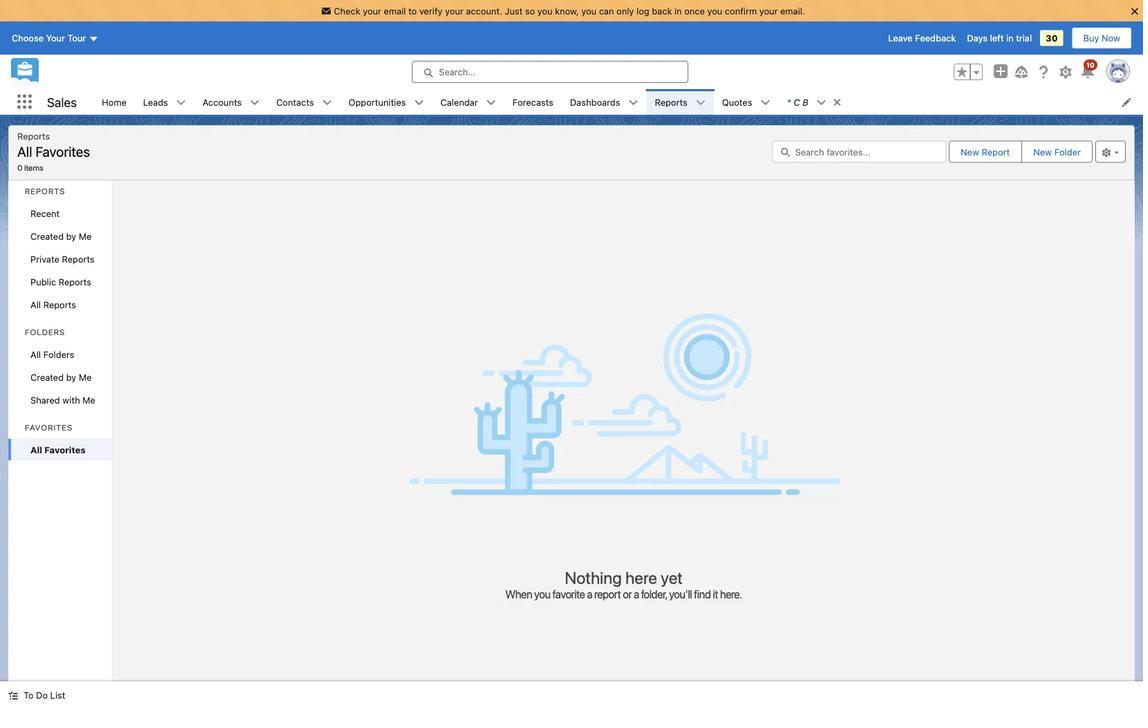 Task type: locate. For each thing, give the bounding box(es) containing it.
2 created by me link from the top
[[8, 366, 112, 389]]

new for new report
[[961, 147, 980, 157]]

text default image inside dashboards list item
[[629, 98, 639, 108]]

you'll
[[670, 588, 693, 601]]

back
[[652, 6, 673, 16]]

created by me link up shared with me
[[8, 366, 112, 389]]

all
[[17, 143, 32, 159], [30, 299, 41, 310], [30, 349, 41, 360], [30, 445, 42, 455]]

created by me link for shared
[[8, 366, 112, 389]]

created by me link up private reports
[[8, 225, 112, 248]]

new left report
[[961, 147, 980, 157]]

reports down public reports link
[[43, 299, 76, 310]]

0 vertical spatial by
[[66, 231, 76, 241]]

text default image left quotes link
[[696, 98, 706, 108]]

a right or
[[634, 588, 640, 601]]

text default image
[[833, 98, 843, 107], [176, 98, 186, 108], [414, 98, 424, 108], [487, 98, 496, 108], [629, 98, 639, 108], [696, 98, 706, 108], [8, 691, 18, 701]]

0 vertical spatial created
[[30, 231, 64, 241]]

reports up public reports
[[62, 254, 95, 264]]

1 text default image from the left
[[250, 98, 260, 108]]

group
[[954, 64, 983, 80]]

0 horizontal spatial your
[[363, 6, 382, 16]]

2 text default image from the left
[[323, 98, 332, 108]]

text default image right b
[[817, 98, 827, 108]]

choose
[[12, 33, 44, 43]]

all inside all folders link
[[30, 349, 41, 360]]

b
[[803, 97, 809, 107]]

1 vertical spatial favorites
[[25, 423, 73, 433]]

by
[[66, 231, 76, 241], [66, 372, 76, 382]]

2 horizontal spatial your
[[760, 6, 778, 16]]

you right when on the bottom left
[[535, 588, 551, 601]]

a
[[587, 588, 593, 601], [634, 588, 640, 601]]

created by me link for private
[[8, 225, 112, 248]]

all inside reports all favorites 0 items
[[17, 143, 32, 159]]

when
[[506, 588, 533, 601]]

sales
[[47, 95, 77, 109]]

your right the verify
[[445, 6, 464, 16]]

text default image left to
[[8, 691, 18, 701]]

2 by from the top
[[66, 372, 76, 382]]

forecasts link
[[505, 89, 562, 115]]

email
[[384, 6, 406, 16]]

1 new from the left
[[961, 147, 980, 157]]

list item
[[779, 89, 849, 115]]

1 created from the top
[[30, 231, 64, 241]]

list
[[94, 89, 1144, 115]]

you left can
[[582, 6, 597, 16]]

favorites inside reports all favorites 0 items
[[36, 143, 90, 159]]

public reports link
[[8, 270, 112, 293]]

1 vertical spatial created
[[30, 372, 64, 382]]

by for all folders
[[66, 372, 76, 382]]

3 text default image from the left
[[761, 98, 771, 108]]

1 horizontal spatial your
[[445, 6, 464, 16]]

1 by from the top
[[66, 231, 76, 241]]

1 created by me link from the top
[[8, 225, 112, 248]]

dashboards
[[570, 97, 621, 107]]

by up private reports
[[66, 231, 76, 241]]

all for all reports
[[30, 299, 41, 310]]

find
[[695, 588, 711, 601]]

10 button
[[1080, 60, 1098, 80]]

new left folder
[[1034, 147, 1053, 157]]

1 vertical spatial created by me
[[30, 372, 92, 382]]

list containing home
[[94, 89, 1144, 115]]

account.
[[466, 6, 503, 16]]

created
[[30, 231, 64, 241], [30, 372, 64, 382]]

1 created by me from the top
[[30, 231, 92, 241]]

text default image inside leads "list item"
[[176, 98, 186, 108]]

text default image
[[250, 98, 260, 108], [323, 98, 332, 108], [761, 98, 771, 108], [817, 98, 827, 108]]

your left email.
[[760, 6, 778, 16]]

1 vertical spatial by
[[66, 372, 76, 382]]

created up shared
[[30, 372, 64, 382]]

days
[[968, 33, 988, 43]]

new folder
[[1034, 147, 1082, 157]]

accounts list item
[[194, 89, 268, 115]]

1 vertical spatial created by me link
[[8, 366, 112, 389]]

created by me up private reports 'link'
[[30, 231, 92, 241]]

opportunities link
[[341, 89, 414, 115]]

accounts
[[203, 97, 242, 107]]

reports down private reports
[[59, 277, 91, 287]]

quotes link
[[714, 89, 761, 115]]

here
[[626, 568, 658, 588]]

list
[[50, 691, 65, 701]]

created by me up shared with me link
[[30, 372, 92, 382]]

log
[[637, 6, 650, 16]]

by up the with
[[66, 372, 76, 382]]

buy
[[1084, 33, 1100, 43]]

text default image inside calendar list item
[[487, 98, 496, 108]]

text default image for leads
[[176, 98, 186, 108]]

private reports link
[[8, 248, 112, 270]]

know,
[[555, 6, 579, 16]]

all inside all favorites link
[[30, 445, 42, 455]]

public reports
[[30, 277, 91, 287]]

to do list
[[24, 691, 65, 701]]

shared
[[30, 395, 60, 405]]

text default image right calendar
[[487, 98, 496, 108]]

2 created by me from the top
[[30, 372, 92, 382]]

your
[[46, 33, 65, 43]]

in right left
[[1007, 33, 1014, 43]]

reports inside list item
[[655, 97, 688, 107]]

text default image right leads
[[176, 98, 186, 108]]

1 vertical spatial me
[[79, 372, 92, 382]]

favorites down shared with me
[[44, 445, 86, 455]]

1 vertical spatial in
[[1007, 33, 1014, 43]]

new folder button
[[1022, 141, 1093, 163]]

report
[[595, 588, 621, 601]]

leads
[[143, 97, 168, 107]]

text default image inside to do list button
[[8, 691, 18, 701]]

2 new from the left
[[1034, 147, 1053, 157]]

folder,
[[642, 588, 668, 601]]

1 horizontal spatial new
[[1034, 147, 1053, 157]]

text default image left *
[[761, 98, 771, 108]]

me right the with
[[83, 395, 95, 405]]

me
[[79, 231, 92, 241], [79, 372, 92, 382], [83, 395, 95, 405]]

1 horizontal spatial a
[[634, 588, 640, 601]]

favorite
[[553, 588, 585, 601]]

2 created from the top
[[30, 372, 64, 382]]

favorites up items
[[36, 143, 90, 159]]

forecasts
[[513, 97, 554, 107]]

text default image inside contacts list item
[[323, 98, 332, 108]]

created for private
[[30, 231, 64, 241]]

text default image left reports link
[[629, 98, 639, 108]]

now
[[1102, 33, 1121, 43]]

me up private reports
[[79, 231, 92, 241]]

0 vertical spatial created by me link
[[8, 225, 112, 248]]

2 vertical spatial me
[[83, 395, 95, 405]]

a left report
[[587, 588, 593, 601]]

reports link
[[647, 89, 696, 115]]

created down recent
[[30, 231, 64, 241]]

folders up shared with me link
[[43, 349, 74, 360]]

so
[[525, 6, 535, 16]]

reports up items
[[17, 131, 50, 141]]

opportunities list item
[[341, 89, 432, 115]]

reports
[[655, 97, 688, 107], [17, 131, 50, 141], [25, 186, 65, 196], [62, 254, 95, 264], [59, 277, 91, 287], [43, 299, 76, 310]]

new report button
[[950, 141, 1022, 162]]

0 vertical spatial favorites
[[36, 143, 90, 159]]

text default image inside reports list item
[[696, 98, 706, 108]]

in
[[675, 6, 682, 16], [1007, 33, 1014, 43]]

you
[[538, 6, 553, 16], [582, 6, 597, 16], [708, 6, 723, 16], [535, 588, 551, 601]]

0 vertical spatial in
[[675, 6, 682, 16]]

text default image right contacts
[[323, 98, 332, 108]]

all down shared
[[30, 445, 42, 455]]

text default image inside accounts list item
[[250, 98, 260, 108]]

3 your from the left
[[760, 6, 778, 16]]

confirm
[[725, 6, 757, 16]]

text default image inside opportunities list item
[[414, 98, 424, 108]]

text default image left calendar link
[[414, 98, 424, 108]]

text default image inside quotes list item
[[761, 98, 771, 108]]

text default image right accounts
[[250, 98, 260, 108]]

all up 0
[[17, 143, 32, 159]]

0 horizontal spatial a
[[587, 588, 593, 601]]

your left email
[[363, 6, 382, 16]]

created by me
[[30, 231, 92, 241], [30, 372, 92, 382]]

text default image for reports
[[696, 98, 706, 108]]

reports left quotes link
[[655, 97, 688, 107]]

your
[[363, 6, 382, 16], [445, 6, 464, 16], [760, 6, 778, 16]]

all folders link
[[8, 343, 112, 366]]

quotes
[[723, 97, 753, 107]]

recent
[[30, 208, 60, 219]]

created by me for reports
[[30, 231, 92, 241]]

favorites
[[36, 143, 90, 159], [25, 423, 73, 433], [44, 445, 86, 455]]

leads link
[[135, 89, 176, 115]]

all inside all reports link
[[30, 299, 41, 310]]

leave
[[889, 33, 913, 43]]

search... button
[[412, 61, 689, 83]]

text default image for opportunities
[[414, 98, 424, 108]]

can
[[599, 6, 614, 16]]

reports inside reports all favorites 0 items
[[17, 131, 50, 141]]

all up shared
[[30, 349, 41, 360]]

text default image for contacts
[[323, 98, 332, 108]]

leave feedback
[[889, 33, 957, 43]]

favorites up the all favorites
[[25, 423, 73, 433]]

created by me link
[[8, 225, 112, 248], [8, 366, 112, 389]]

in right the back
[[675, 6, 682, 16]]

0 vertical spatial created by me
[[30, 231, 92, 241]]

text default image for dashboards
[[629, 98, 639, 108]]

0 horizontal spatial new
[[961, 147, 980, 157]]

created for shared
[[30, 372, 64, 382]]

me up the with
[[79, 372, 92, 382]]

0 vertical spatial folders
[[25, 327, 65, 337]]

dashboards link
[[562, 89, 629, 115]]

all down 'public'
[[30, 299, 41, 310]]

leads list item
[[135, 89, 194, 115]]

folders up all folders
[[25, 327, 65, 337]]

1 horizontal spatial in
[[1007, 33, 1014, 43]]

0 vertical spatial me
[[79, 231, 92, 241]]

0 horizontal spatial in
[[675, 6, 682, 16]]



Task type: describe. For each thing, give the bounding box(es) containing it.
text default image for calendar
[[487, 98, 496, 108]]

10
[[1087, 61, 1096, 69]]

reports up recent
[[25, 186, 65, 196]]

opportunities
[[349, 97, 406, 107]]

Search favorites... text field
[[773, 141, 947, 163]]

only
[[617, 6, 634, 16]]

calendar link
[[432, 89, 487, 115]]

to do list button
[[0, 682, 74, 710]]

recent link
[[8, 202, 112, 225]]

text default image for accounts
[[250, 98, 260, 108]]

reports inside 'link'
[[62, 254, 95, 264]]

*
[[787, 97, 791, 107]]

home link
[[94, 89, 135, 115]]

calendar list item
[[432, 89, 505, 115]]

private
[[30, 254, 59, 264]]

or
[[623, 588, 632, 601]]

all favorites
[[30, 445, 86, 455]]

days left in trial
[[968, 33, 1033, 43]]

choose your tour
[[12, 33, 86, 43]]

list item containing *
[[779, 89, 849, 115]]

it
[[713, 588, 719, 601]]

yet
[[661, 568, 683, 588]]

reports list item
[[647, 89, 714, 115]]

2 your from the left
[[445, 6, 464, 16]]

1 a from the left
[[587, 588, 593, 601]]

reports all favorites 0 items
[[17, 131, 90, 172]]

check
[[334, 6, 361, 16]]

you right once
[[708, 6, 723, 16]]

to
[[409, 6, 417, 16]]

created by me for with
[[30, 372, 92, 382]]

shared with me
[[30, 395, 95, 405]]

new report
[[961, 147, 1011, 157]]

me for with
[[79, 372, 92, 382]]

public
[[30, 277, 56, 287]]

text default image right b
[[833, 98, 843, 107]]

buy now
[[1084, 33, 1121, 43]]

30
[[1047, 33, 1059, 43]]

all favorites link
[[8, 438, 112, 461]]

4 text default image from the left
[[817, 98, 827, 108]]

you right so
[[538, 6, 553, 16]]

here.
[[721, 588, 742, 601]]

1 vertical spatial folders
[[43, 349, 74, 360]]

all for all folders
[[30, 349, 41, 360]]

contacts
[[276, 97, 314, 107]]

all folders
[[30, 349, 74, 360]]

c
[[794, 97, 801, 107]]

me inside shared with me link
[[83, 395, 95, 405]]

nothing here yet when you favorite a report or a folder, you'll find it here.
[[506, 568, 742, 601]]

new for new folder
[[1034, 147, 1053, 157]]

quotes list item
[[714, 89, 779, 115]]

dashboards list item
[[562, 89, 647, 115]]

2 vertical spatial favorites
[[44, 445, 86, 455]]

by for recent
[[66, 231, 76, 241]]

contacts link
[[268, 89, 323, 115]]

leave feedback link
[[889, 33, 957, 43]]

trial
[[1017, 33, 1033, 43]]

items
[[24, 163, 43, 172]]

private reports
[[30, 254, 95, 264]]

search...
[[439, 67, 476, 77]]

all reports
[[30, 299, 76, 310]]

all for all favorites
[[30, 445, 42, 455]]

you inside nothing here yet when you favorite a report or a folder, you'll find it here.
[[535, 588, 551, 601]]

left
[[991, 33, 1004, 43]]

nothing
[[565, 568, 622, 588]]

all reports link
[[8, 293, 112, 316]]

to
[[24, 691, 34, 701]]

home
[[102, 97, 127, 107]]

0
[[17, 163, 22, 172]]

just
[[505, 6, 523, 16]]

report
[[982, 147, 1011, 157]]

verify
[[420, 6, 443, 16]]

folder
[[1055, 147, 1082, 157]]

with
[[63, 395, 80, 405]]

contacts list item
[[268, 89, 341, 115]]

me for reports
[[79, 231, 92, 241]]

tour
[[68, 33, 86, 43]]

check your email to verify your account. just so you know, you can only log back in once you confirm your email.
[[334, 6, 806, 16]]

1 your from the left
[[363, 6, 382, 16]]

feedback
[[916, 33, 957, 43]]

buy now button
[[1072, 27, 1133, 49]]

* c b
[[787, 97, 809, 107]]

once
[[685, 6, 705, 16]]

text default image for quotes
[[761, 98, 771, 108]]

do
[[36, 691, 48, 701]]

shared with me link
[[8, 389, 112, 412]]

choose your tour button
[[11, 27, 99, 49]]

accounts link
[[194, 89, 250, 115]]

email.
[[781, 6, 806, 16]]

2 a from the left
[[634, 588, 640, 601]]



Task type: vqa. For each thing, say whether or not it's contained in the screenshot.
bottommost 7
no



